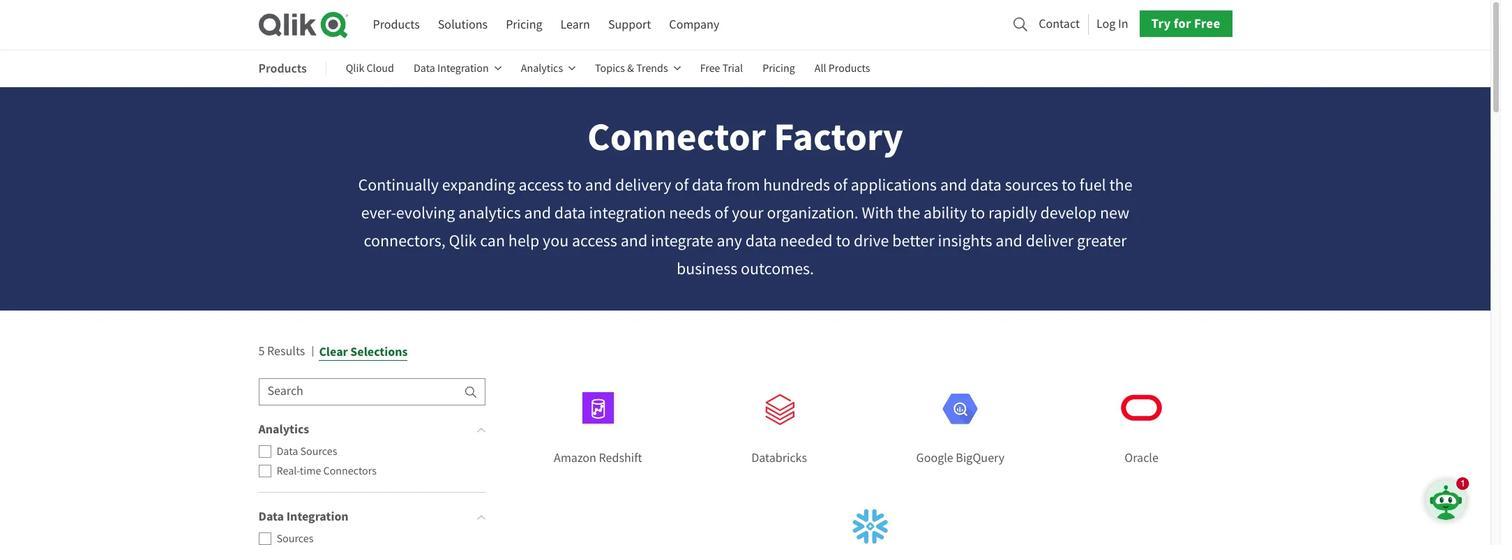 Task type: locate. For each thing, give the bounding box(es) containing it.
continually expanding access to and delivery of data from hundreds of applications and data sources to fuel the ever-evolving analytics and data integration needs of your organization. with the ability to rapidly develop new connectors, qlik can help you access and integrate any data needed to drive better insights and deliver greater business outcomes.
[[358, 175, 1133, 279]]

to left fuel
[[1062, 175, 1077, 195]]

1 vertical spatial data
[[277, 445, 298, 459]]

free
[[1195, 15, 1221, 32], [701, 61, 721, 75]]

google bigquery logo image
[[931, 378, 991, 438]]

clear selections link
[[319, 342, 408, 362]]

learn
[[561, 17, 590, 33]]

pricing left all
[[763, 61, 795, 75]]

to up 'insights'
[[971, 202, 986, 223]]

integration inside products menu bar
[[438, 61, 489, 75]]

products right all
[[829, 61, 871, 75]]

1 horizontal spatial products
[[373, 17, 420, 33]]

products inside menu bar
[[373, 17, 420, 33]]

1 horizontal spatial free
[[1195, 15, 1221, 32]]

0 vertical spatial analytics
[[521, 61, 563, 75]]

0 horizontal spatial pricing
[[506, 17, 543, 33]]

1 vertical spatial pricing
[[763, 61, 795, 75]]

free trial link
[[701, 52, 743, 85]]

2 horizontal spatial products
[[829, 61, 871, 75]]

of up "organization." at right
[[834, 175, 848, 195]]

any
[[717, 230, 743, 251]]

Search search field
[[259, 378, 485, 406]]

connector
[[588, 111, 766, 163]]

data inside data integration 'dropdown button'
[[259, 508, 284, 525]]

data integration down the time
[[259, 508, 349, 525]]

organization.
[[767, 202, 859, 223]]

pricing link
[[506, 12, 543, 38], [763, 52, 795, 85]]

pricing inside menu bar
[[506, 17, 543, 33]]

free inside products menu bar
[[701, 61, 721, 75]]

0 vertical spatial data
[[414, 61, 435, 75]]

and
[[585, 175, 612, 195], [941, 175, 968, 195], [525, 202, 551, 223], [621, 230, 648, 251], [996, 230, 1023, 251]]

bigquery
[[956, 450, 1005, 466]]

menu bar containing products
[[373, 12, 720, 38]]

solutions link
[[438, 12, 488, 38]]

data for the data integration link
[[414, 61, 435, 75]]

and up ability
[[941, 175, 968, 195]]

qlik inside continually expanding access to and delivery of data from hundreds of applications and data sources to fuel the ever-evolving analytics and data integration needs of your organization. with the ability to rapidly develop new connectors, qlik can help you access and integrate any data needed to drive better insights and deliver greater business outcomes.
[[449, 230, 477, 251]]

snowflake logo image
[[841, 496, 900, 545]]

1 horizontal spatial the
[[1110, 175, 1133, 195]]

0 vertical spatial the
[[1110, 175, 1133, 195]]

analytics button
[[259, 419, 485, 439]]

the
[[1110, 175, 1133, 195], [898, 202, 921, 223]]

integration for the data integration link
[[438, 61, 489, 75]]

data integration for the data integration link
[[414, 61, 489, 75]]

1 horizontal spatial pricing
[[763, 61, 795, 75]]

the right fuel
[[1110, 175, 1133, 195]]

topics & trends link
[[595, 52, 681, 85]]

data integration inside data integration 'dropdown button'
[[259, 508, 349, 525]]

2 horizontal spatial of
[[834, 175, 848, 195]]

needs
[[670, 202, 712, 223]]

google
[[917, 450, 954, 466]]

data integration inside the data integration link
[[414, 61, 489, 75]]

analytics up sources
[[259, 421, 309, 438]]

0 vertical spatial free
[[1195, 15, 1221, 32]]

0 horizontal spatial analytics
[[259, 421, 309, 438]]

1 vertical spatial qlik
[[449, 230, 477, 251]]

sources
[[1006, 175, 1059, 195]]

expanding
[[442, 175, 516, 195]]

0 horizontal spatial integration
[[287, 508, 349, 525]]

data integration down solutions
[[414, 61, 489, 75]]

integration down solutions
[[438, 61, 489, 75]]

and down integration
[[621, 230, 648, 251]]

&
[[628, 61, 634, 75]]

products
[[373, 17, 420, 33], [259, 60, 307, 76], [829, 61, 871, 75]]

products for products link
[[373, 17, 420, 33]]

of
[[675, 175, 689, 195], [834, 175, 848, 195], [715, 202, 729, 223]]

analytics down learn
[[521, 61, 563, 75]]

data right cloud
[[414, 61, 435, 75]]

0 vertical spatial pricing
[[506, 17, 543, 33]]

analytics for the analytics link
[[521, 61, 563, 75]]

access
[[519, 175, 564, 195], [572, 230, 618, 251]]

results
[[267, 343, 305, 359]]

products down go to the home page. "image"
[[259, 60, 307, 76]]

integration down the time
[[287, 508, 349, 525]]

and up help
[[525, 202, 551, 223]]

menu bar
[[373, 12, 720, 38]]

products up cloud
[[373, 17, 420, 33]]

help
[[509, 230, 540, 251]]

to
[[568, 175, 582, 195], [1062, 175, 1077, 195], [971, 202, 986, 223], [836, 230, 851, 251]]

1 vertical spatial the
[[898, 202, 921, 223]]

1 vertical spatial analytics
[[259, 421, 309, 438]]

0 vertical spatial data integration
[[414, 61, 489, 75]]

pricing
[[506, 17, 543, 33], [763, 61, 795, 75]]

evolving
[[396, 202, 455, 223]]

1 horizontal spatial qlik
[[449, 230, 477, 251]]

selections
[[351, 343, 408, 360]]

qlik
[[346, 61, 365, 75], [449, 230, 477, 251]]

1 vertical spatial integration
[[287, 508, 349, 525]]

and down rapidly
[[996, 230, 1023, 251]]

0 vertical spatial qlik
[[346, 61, 365, 75]]

the up better
[[898, 202, 921, 223]]

data inside products menu bar
[[414, 61, 435, 75]]

greater
[[1078, 230, 1127, 251]]

0 vertical spatial pricing link
[[506, 12, 543, 38]]

5
[[259, 343, 265, 359]]

analytics
[[521, 61, 563, 75], [259, 421, 309, 438]]

data down the 'real-'
[[259, 508, 284, 525]]

integrate
[[651, 230, 714, 251]]

pricing link left all
[[763, 52, 795, 85]]

business
[[677, 258, 738, 279]]

from
[[727, 175, 760, 195]]

access up you
[[519, 175, 564, 195]]

data
[[692, 175, 724, 195], [971, 175, 1002, 195], [555, 202, 586, 223], [746, 230, 777, 251]]

needed
[[780, 230, 833, 251]]

0 horizontal spatial data integration
[[259, 508, 349, 525]]

1 horizontal spatial data integration
[[414, 61, 489, 75]]

0 vertical spatial integration
[[438, 61, 489, 75]]

1 vertical spatial free
[[701, 61, 721, 75]]

1 horizontal spatial integration
[[438, 61, 489, 75]]

free inside qlik main element
[[1195, 15, 1221, 32]]

try for free link
[[1140, 11, 1233, 37]]

integration inside 'dropdown button'
[[287, 508, 349, 525]]

pricing inside products menu bar
[[763, 61, 795, 75]]

of left your
[[715, 202, 729, 223]]

data down your
[[746, 230, 777, 251]]

of up needs
[[675, 175, 689, 195]]

0 horizontal spatial products
[[259, 60, 307, 76]]

1 horizontal spatial analytics
[[521, 61, 563, 75]]

data integration
[[414, 61, 489, 75], [259, 508, 349, 525]]

you
[[543, 230, 569, 251]]

0 horizontal spatial pricing link
[[506, 12, 543, 38]]

integration for data integration 'dropdown button'
[[287, 508, 349, 525]]

free left trial
[[701, 61, 721, 75]]

log in link
[[1097, 12, 1129, 35]]

pricing link up the analytics link
[[506, 12, 543, 38]]

delivery
[[616, 175, 672, 195]]

0 horizontal spatial the
[[898, 202, 921, 223]]

qlik left can
[[449, 230, 477, 251]]

1 vertical spatial data integration
[[259, 508, 349, 525]]

outcomes.
[[741, 258, 815, 279]]

connector factory
[[588, 111, 904, 163]]

integration
[[438, 61, 489, 75], [287, 508, 349, 525]]

access right you
[[572, 230, 618, 251]]

data integration link
[[414, 52, 502, 85]]

2 vertical spatial data
[[259, 508, 284, 525]]

1 vertical spatial access
[[572, 230, 618, 251]]

analytics inside dropdown button
[[259, 421, 309, 438]]

free right for
[[1195, 15, 1221, 32]]

amazon
[[554, 450, 597, 466]]

products menu bar
[[259, 52, 890, 85]]

oracle
[[1125, 450, 1159, 466]]

5 results
[[259, 343, 305, 359]]

data
[[414, 61, 435, 75], [277, 445, 298, 459], [259, 508, 284, 525]]

0 horizontal spatial of
[[675, 175, 689, 195]]

data up the 'real-'
[[277, 445, 298, 459]]

0 vertical spatial access
[[519, 175, 564, 195]]

qlik inside products menu bar
[[346, 61, 365, 75]]

qlik left cloud
[[346, 61, 365, 75]]

pricing up the analytics link
[[506, 17, 543, 33]]

0 horizontal spatial free
[[701, 61, 721, 75]]

1 vertical spatial pricing link
[[763, 52, 795, 85]]

analytics inside products menu bar
[[521, 61, 563, 75]]

integration
[[589, 202, 666, 223]]

0 horizontal spatial qlik
[[346, 61, 365, 75]]



Task type: vqa. For each thing, say whether or not it's contained in the screenshot.
Redshift
yes



Task type: describe. For each thing, give the bounding box(es) containing it.
all
[[815, 61, 827, 75]]

data integration button
[[259, 507, 485, 526]]

analytics
[[459, 202, 521, 223]]

go to the home page. image
[[259, 11, 348, 38]]

databricks
[[752, 450, 808, 466]]

trial
[[723, 61, 743, 75]]

with
[[862, 202, 894, 223]]

for
[[1174, 15, 1192, 32]]

contact
[[1039, 16, 1080, 32]]

connectors,
[[364, 230, 446, 251]]

1 horizontal spatial access
[[572, 230, 618, 251]]

real-
[[277, 464, 300, 478]]

google bigquery
[[917, 450, 1005, 466]]

data up you
[[555, 202, 586, 223]]

analytics for analytics dropdown button
[[259, 421, 309, 438]]

learn link
[[561, 12, 590, 38]]

continually
[[358, 175, 439, 195]]

develop
[[1041, 202, 1097, 223]]

1 horizontal spatial pricing link
[[763, 52, 795, 85]]

amazon redshift logo image
[[569, 378, 628, 438]]

menu bar inside qlik main element
[[373, 12, 720, 38]]

data up rapidly
[[971, 175, 1002, 195]]

databricks logo image
[[750, 378, 809, 438]]

all products link
[[815, 52, 871, 85]]

topics
[[595, 61, 625, 75]]

company
[[670, 17, 720, 33]]

drive
[[854, 230, 889, 251]]

factory
[[774, 111, 904, 163]]

sources
[[300, 445, 337, 459]]

trends
[[637, 61, 668, 75]]

try
[[1152, 15, 1172, 32]]

topics & trends
[[595, 61, 668, 75]]

contact link
[[1039, 12, 1080, 35]]

data integration for data integration 'dropdown button'
[[259, 508, 349, 525]]

all products
[[815, 61, 871, 75]]

redshift
[[599, 450, 643, 466]]

cloud
[[367, 61, 394, 75]]

fuel
[[1080, 175, 1107, 195]]

new
[[1101, 202, 1130, 223]]

company link
[[670, 12, 720, 38]]

try for free
[[1152, 15, 1221, 32]]

clear selections
[[319, 343, 408, 360]]

to left drive
[[836, 230, 851, 251]]

ability
[[924, 202, 968, 223]]

data up needs
[[692, 175, 724, 195]]

1 horizontal spatial of
[[715, 202, 729, 223]]

qlik cloud
[[346, 61, 394, 75]]

products link
[[373, 12, 420, 38]]

hundreds
[[764, 175, 831, 195]]

support link
[[609, 12, 651, 38]]

data for data integration 'dropdown button'
[[259, 508, 284, 525]]

data inside the data sources real-time connectors
[[277, 445, 298, 459]]

0 horizontal spatial access
[[519, 175, 564, 195]]

qlik main element
[[373, 11, 1233, 38]]

connectors
[[324, 464, 377, 478]]

time
[[300, 464, 321, 478]]

analytics link
[[521, 52, 576, 85]]

can
[[480, 230, 505, 251]]

qlik cloud link
[[346, 52, 394, 85]]

support
[[609, 17, 651, 33]]

log in
[[1097, 16, 1129, 32]]

deliver
[[1026, 230, 1074, 251]]

in
[[1119, 16, 1129, 32]]

solutions
[[438, 17, 488, 33]]

clear
[[319, 343, 348, 360]]

insights
[[938, 230, 993, 251]]

and up integration
[[585, 175, 612, 195]]

ever-
[[361, 202, 396, 223]]

better
[[893, 230, 935, 251]]

products for products menu bar
[[259, 60, 307, 76]]

free trial
[[701, 61, 743, 75]]

amazon redshift
[[554, 450, 643, 466]]

rapidly
[[989, 202, 1038, 223]]

to up you
[[568, 175, 582, 195]]

applications
[[851, 175, 937, 195]]

your
[[732, 202, 764, 223]]

data sources real-time connectors
[[277, 445, 377, 478]]

oracle logo image
[[1113, 378, 1172, 438]]

log
[[1097, 16, 1116, 32]]



